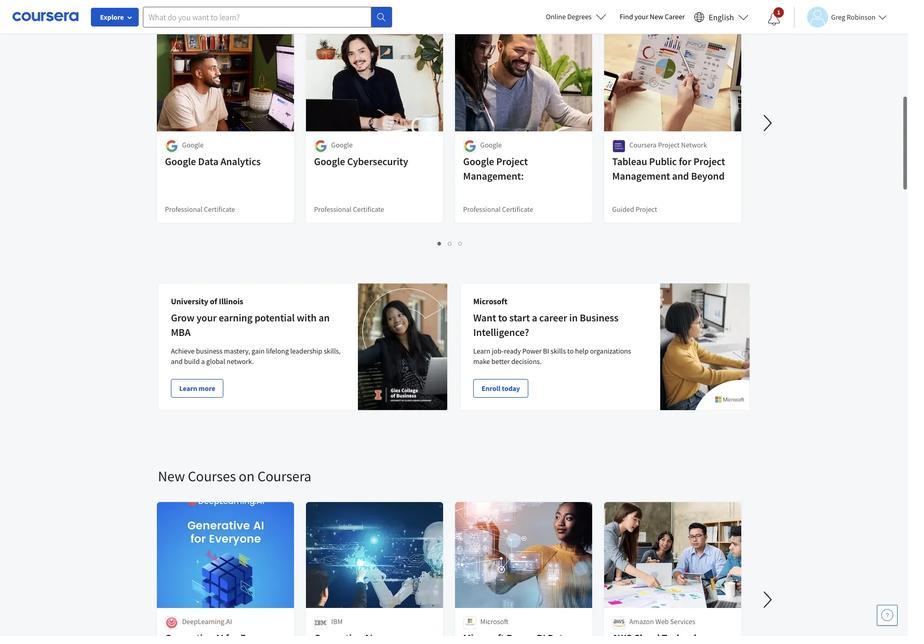 Task type: locate. For each thing, give the bounding box(es) containing it.
0 horizontal spatial google image
[[165, 140, 178, 153]]

a right start
[[532, 311, 538, 324]]

0 horizontal spatial to
[[498, 311, 508, 324]]

1 horizontal spatial coursera
[[630, 140, 657, 150]]

next slide image inside "new courses on coursera carousel" element
[[756, 588, 781, 613]]

1 horizontal spatial your
[[635, 12, 649, 21]]

professional certificate down the data
[[165, 205, 235, 214]]

robinson
[[847, 12, 876, 22]]

lifelong
[[266, 347, 289, 356]]

ibm
[[332, 618, 343, 627]]

0 vertical spatial new
[[650, 12, 664, 21]]

0 horizontal spatial coursera
[[257, 467, 312, 486]]

google up management:
[[464, 155, 495, 168]]

microsoft link
[[454, 502, 594, 637]]

certificate for data
[[204, 205, 235, 214]]

services
[[671, 618, 696, 627]]

1 vertical spatial your
[[197, 311, 217, 324]]

enroll today link
[[474, 379, 529, 398]]

1 vertical spatial next slide image
[[756, 588, 781, 613]]

coursera up tableau
[[630, 140, 657, 150]]

google image
[[165, 140, 178, 153], [314, 140, 327, 153], [464, 140, 477, 153]]

microsoft inside microsoft want to start a career in business intelligence?
[[474, 296, 508, 307]]

professional certificate
[[165, 205, 235, 214], [314, 205, 385, 214], [464, 205, 534, 214]]

learn for learn job-ready power bi skills to help organizations make better decisions.
[[474, 347, 491, 356]]

0 horizontal spatial new
[[158, 467, 185, 486]]

certificate
[[204, 205, 235, 214], [353, 205, 385, 214], [503, 205, 534, 214]]

network
[[682, 140, 708, 150]]

to
[[498, 311, 508, 324], [568, 347, 574, 356]]

1 horizontal spatial new
[[650, 12, 664, 21]]

google up the data
[[182, 140, 204, 150]]

3
[[459, 239, 463, 248]]

and down for
[[673, 169, 690, 182]]

more
[[199, 384, 215, 393]]

1 horizontal spatial professional certificate
[[314, 205, 385, 214]]

learn job-ready power bi skills to help organizations make better decisions.
[[474, 347, 631, 366]]

project up beyond
[[694, 155, 726, 168]]

2 next slide image from the top
[[756, 588, 781, 613]]

global
[[206, 357, 225, 366]]

and down achieve
[[171, 357, 183, 366]]

google image for google cybersecurity
[[314, 140, 327, 153]]

new left "career"
[[650, 12, 664, 21]]

0 vertical spatial microsoft
[[474, 296, 508, 307]]

ready
[[504, 347, 521, 356]]

bi
[[543, 347, 550, 356]]

1 professional certificate from the left
[[165, 205, 235, 214]]

3 google image from the left
[[464, 140, 477, 153]]

0 vertical spatial to
[[498, 311, 508, 324]]

2 horizontal spatial certificate
[[503, 205, 534, 214]]

analytics
[[221, 155, 261, 168]]

0 horizontal spatial professional certificate
[[165, 205, 235, 214]]

professional certificate down management:
[[464, 205, 534, 214]]

next slide image
[[756, 111, 781, 136], [756, 588, 781, 613]]

and inside achieve business mastery, gain lifelong leadership skills, and build a global network.
[[171, 357, 183, 366]]

1 vertical spatial learn
[[179, 384, 197, 393]]

learn for learn more
[[179, 384, 197, 393]]

trending courses carousel element
[[153, 0, 909, 258]]

google image up google cybersecurity
[[314, 140, 327, 153]]

2 certificate from the left
[[353, 205, 385, 214]]

1
[[778, 8, 781, 16], [438, 239, 442, 248]]

google image up google project management:
[[464, 140, 477, 153]]

microsoft inside "new courses on coursera carousel" element
[[481, 618, 509, 627]]

0 horizontal spatial a
[[201, 357, 205, 366]]

professional certificate for project
[[464, 205, 534, 214]]

0 vertical spatial 1
[[778, 8, 781, 16]]

0 horizontal spatial professional
[[165, 205, 203, 214]]

2 horizontal spatial google image
[[464, 140, 477, 153]]

project inside tableau public for project management and beyond
[[694, 155, 726, 168]]

What do you want to learn? text field
[[143, 6, 372, 27]]

google image up google data analytics
[[165, 140, 178, 153]]

1 next slide image from the top
[[756, 111, 781, 136]]

0 vertical spatial and
[[673, 169, 690, 182]]

project right guided
[[636, 205, 658, 214]]

your down of
[[197, 311, 217, 324]]

and
[[673, 169, 690, 182], [171, 357, 183, 366]]

coursera
[[630, 140, 657, 150], [257, 467, 312, 486]]

grow your earning potential with an mba link
[[171, 311, 330, 339]]

3 professional from the left
[[464, 205, 501, 214]]

2 horizontal spatial professional
[[464, 205, 501, 214]]

1 vertical spatial 1
[[438, 239, 442, 248]]

google
[[182, 140, 204, 150], [332, 140, 353, 150], [481, 140, 502, 150], [165, 155, 196, 168], [314, 155, 346, 168], [464, 155, 495, 168]]

1 google image from the left
[[165, 140, 178, 153]]

want to start a career in business intelligence? link
[[474, 311, 619, 339]]

1 horizontal spatial a
[[532, 311, 538, 324]]

a inside microsoft want to start a career in business intelligence?
[[532, 311, 538, 324]]

illinois
[[219, 296, 243, 307]]

project inside google project management:
[[497, 155, 528, 168]]

new left courses
[[158, 467, 185, 486]]

1 vertical spatial to
[[568, 347, 574, 356]]

amazon web services image
[[613, 617, 626, 630]]

your right find
[[635, 12, 649, 21]]

1 horizontal spatial 1
[[778, 8, 781, 16]]

1 vertical spatial new
[[158, 467, 185, 486]]

leadership
[[290, 347, 322, 356]]

1 horizontal spatial google image
[[314, 140, 327, 153]]

greg
[[832, 12, 846, 22]]

learn
[[474, 347, 491, 356], [179, 384, 197, 393]]

google up google cybersecurity
[[332, 140, 353, 150]]

0 vertical spatial 1 button
[[760, 7, 789, 32]]

0 horizontal spatial certificate
[[204, 205, 235, 214]]

0 horizontal spatial and
[[171, 357, 183, 366]]

google image for google data analytics
[[165, 140, 178, 153]]

1 certificate from the left
[[204, 205, 235, 214]]

university of illinois grow your earning potential with an mba
[[171, 296, 330, 339]]

microsoft
[[474, 296, 508, 307], [481, 618, 509, 627]]

project for google project management:
[[497, 155, 528, 168]]

professional
[[165, 205, 203, 214], [314, 205, 352, 214], [464, 205, 501, 214]]

1 horizontal spatial certificate
[[353, 205, 385, 214]]

list inside trending courses carousel element
[[158, 238, 743, 249]]

1 vertical spatial coursera
[[257, 467, 312, 486]]

find your new career link
[[615, 10, 690, 23]]

project for coursera project network
[[659, 140, 680, 150]]

your
[[635, 12, 649, 21], [197, 311, 217, 324]]

0 horizontal spatial your
[[197, 311, 217, 324]]

1 vertical spatial a
[[201, 357, 205, 366]]

google cybersecurity
[[314, 155, 409, 168]]

3 professional certificate from the left
[[464, 205, 534, 214]]

2 professional certificate from the left
[[314, 205, 385, 214]]

2 professional from the left
[[314, 205, 352, 214]]

tableau
[[613, 155, 648, 168]]

management:
[[464, 169, 524, 182]]

microsoft up want
[[474, 296, 508, 307]]

1 horizontal spatial 1 button
[[760, 7, 789, 32]]

certificate down google cybersecurity
[[353, 205, 385, 214]]

a
[[532, 311, 538, 324], [201, 357, 205, 366]]

project up "public"
[[659, 140, 680, 150]]

new
[[650, 12, 664, 21], [158, 467, 185, 486]]

amazon web services link
[[603, 502, 743, 637]]

2
[[448, 239, 452, 248]]

0 vertical spatial coursera
[[630, 140, 657, 150]]

coursera right the 'on'
[[257, 467, 312, 486]]

tableau public for project management and beyond
[[613, 155, 726, 182]]

0 vertical spatial learn
[[474, 347, 491, 356]]

project up management:
[[497, 155, 528, 168]]

professional certificate down google cybersecurity
[[314, 205, 385, 214]]

0 horizontal spatial learn
[[179, 384, 197, 393]]

with
[[297, 311, 317, 324]]

learn up make
[[474, 347, 491, 356]]

deeplearning.ai image
[[165, 617, 178, 630]]

1 vertical spatial microsoft
[[481, 618, 509, 627]]

0 horizontal spatial 1 button
[[435, 238, 445, 249]]

microsoft right microsoft icon
[[481, 618, 509, 627]]

0 vertical spatial next slide image
[[756, 111, 781, 136]]

certificate down google data analytics
[[204, 205, 235, 214]]

list containing 1
[[158, 238, 743, 249]]

business
[[196, 347, 223, 356]]

1 horizontal spatial and
[[673, 169, 690, 182]]

certificate down management:
[[503, 205, 534, 214]]

2 google image from the left
[[314, 140, 327, 153]]

learn left more
[[179, 384, 197, 393]]

help center image
[[882, 610, 894, 622]]

3 certificate from the left
[[503, 205, 534, 214]]

0 horizontal spatial 1
[[438, 239, 442, 248]]

1 horizontal spatial professional
[[314, 205, 352, 214]]

to up intelligence?
[[498, 311, 508, 324]]

learn more
[[179, 384, 215, 393]]

project
[[659, 140, 680, 150], [497, 155, 528, 168], [694, 155, 726, 168], [636, 205, 658, 214]]

0 vertical spatial a
[[532, 311, 538, 324]]

google image for google project management:
[[464, 140, 477, 153]]

online degrees
[[546, 12, 592, 21]]

deeplearning.ai
[[182, 618, 232, 627]]

beyond
[[692, 169, 725, 182]]

1 horizontal spatial to
[[568, 347, 574, 356]]

to left help
[[568, 347, 574, 356]]

professional for google data analytics
[[165, 205, 203, 214]]

in
[[570, 311, 578, 324]]

learn inside learn job-ready power bi skills to help organizations make better decisions.
[[474, 347, 491, 356]]

list
[[158, 238, 743, 249]]

find
[[620, 12, 633, 21]]

1 vertical spatial and
[[171, 357, 183, 366]]

1 button
[[760, 7, 789, 32], [435, 238, 445, 249]]

2 horizontal spatial professional certificate
[[464, 205, 534, 214]]

1 professional from the left
[[165, 205, 203, 214]]

1 horizontal spatial learn
[[474, 347, 491, 356]]

None search field
[[143, 6, 392, 27]]

a right build
[[201, 357, 205, 366]]



Task type: vqa. For each thing, say whether or not it's contained in the screenshot.
manager.
no



Task type: describe. For each thing, give the bounding box(es) containing it.
3 button
[[456, 238, 466, 249]]

next slide image for tableau public for project management and beyond
[[756, 111, 781, 136]]

to inside learn job-ready power bi skills to help organizations make better decisions.
[[568, 347, 574, 356]]

enroll
[[482, 384, 501, 393]]

grow
[[171, 311, 195, 324]]

career
[[665, 12, 685, 21]]

gain
[[252, 347, 265, 356]]

professional for google cybersecurity
[[314, 205, 352, 214]]

find your new career
[[620, 12, 685, 21]]

1 vertical spatial 1 button
[[435, 238, 445, 249]]

an
[[319, 311, 330, 324]]

to inside microsoft want to start a career in business intelligence?
[[498, 311, 508, 324]]

achieve
[[171, 347, 195, 356]]

certificate for project
[[503, 205, 534, 214]]

deeplearning.ai link
[[156, 502, 295, 637]]

job-
[[492, 347, 504, 356]]

explore
[[100, 12, 124, 22]]

english
[[709, 12, 734, 22]]

potential
[[255, 311, 295, 324]]

skills,
[[324, 347, 341, 356]]

power
[[523, 347, 542, 356]]

greg robinson
[[832, 12, 876, 22]]

courses
[[188, 467, 236, 486]]

google data analytics
[[165, 155, 261, 168]]

achieve business mastery, gain lifelong leadership skills, and build a global network.
[[171, 347, 341, 366]]

a inside achieve business mastery, gain lifelong leadership skills, and build a global network.
[[201, 357, 205, 366]]

organizations
[[590, 347, 631, 356]]

mastery,
[[224, 347, 250, 356]]

web
[[656, 618, 669, 627]]

build
[[184, 357, 200, 366]]

coursera image
[[12, 8, 78, 25]]

professional certificate for data
[[165, 205, 235, 214]]

coursera project network
[[630, 140, 708, 150]]

show notifications image
[[768, 13, 781, 25]]

microsoft for microsoft
[[481, 618, 509, 627]]

data
[[198, 155, 219, 168]]

for
[[680, 155, 692, 168]]

management
[[613, 169, 671, 182]]

new courses on coursera carousel element
[[153, 436, 909, 637]]

your inside university of illinois grow your earning potential with an mba
[[197, 311, 217, 324]]

google left the data
[[165, 155, 196, 168]]

ibm link
[[305, 502, 444, 637]]

and inside tableau public for project management and beyond
[[673, 169, 690, 182]]

help
[[575, 347, 589, 356]]

new courses on coursera
[[158, 467, 312, 486]]

professional for google project management:
[[464, 205, 501, 214]]

enroll today
[[482, 384, 520, 393]]

google inside google project management:
[[464, 155, 495, 168]]

start
[[510, 311, 530, 324]]

next slide image for amazon web services
[[756, 588, 781, 613]]

skills
[[551, 347, 566, 356]]

decisions.
[[512, 357, 542, 366]]

guided
[[613, 205, 635, 214]]

microsoft image
[[464, 617, 477, 630]]

amazon web services
[[630, 618, 696, 627]]

certificate for cybersecurity
[[353, 205, 385, 214]]

coursera inside trending courses carousel element
[[630, 140, 657, 150]]

earning
[[219, 311, 253, 324]]

university
[[171, 296, 208, 307]]

explore button
[[91, 8, 139, 27]]

intelligence?
[[474, 326, 529, 339]]

professional certificate for cybersecurity
[[314, 205, 385, 214]]

today
[[502, 384, 520, 393]]

business
[[580, 311, 619, 324]]

coursera inside "new courses on coursera carousel" element
[[257, 467, 312, 486]]

degrees
[[568, 12, 592, 21]]

google up google project management:
[[481, 140, 502, 150]]

ibm image
[[314, 617, 327, 630]]

on
[[239, 467, 255, 486]]

learn more link
[[171, 379, 224, 398]]

1 inside list
[[438, 239, 442, 248]]

greg robinson button
[[794, 6, 887, 27]]

guided project
[[613, 205, 658, 214]]

career
[[540, 311, 568, 324]]

2 button
[[445, 238, 456, 249]]

coursera project network image
[[613, 140, 626, 153]]

google project management:
[[464, 155, 528, 182]]

english button
[[690, 0, 753, 34]]

of
[[210, 296, 217, 307]]

google left cybersecurity
[[314, 155, 346, 168]]

network.
[[227, 357, 254, 366]]

mba
[[171, 326, 191, 339]]

amazon
[[630, 618, 655, 627]]

project for guided project
[[636, 205, 658, 214]]

microsoft want to start a career in business intelligence?
[[474, 296, 619, 339]]

microsoft for microsoft want to start a career in business intelligence?
[[474, 296, 508, 307]]

online degrees button
[[538, 5, 615, 28]]

online
[[546, 12, 566, 21]]

make
[[474, 357, 490, 366]]

public
[[650, 155, 677, 168]]

0 vertical spatial your
[[635, 12, 649, 21]]

cybersecurity
[[348, 155, 409, 168]]

better
[[492, 357, 510, 366]]

want
[[474, 311, 496, 324]]



